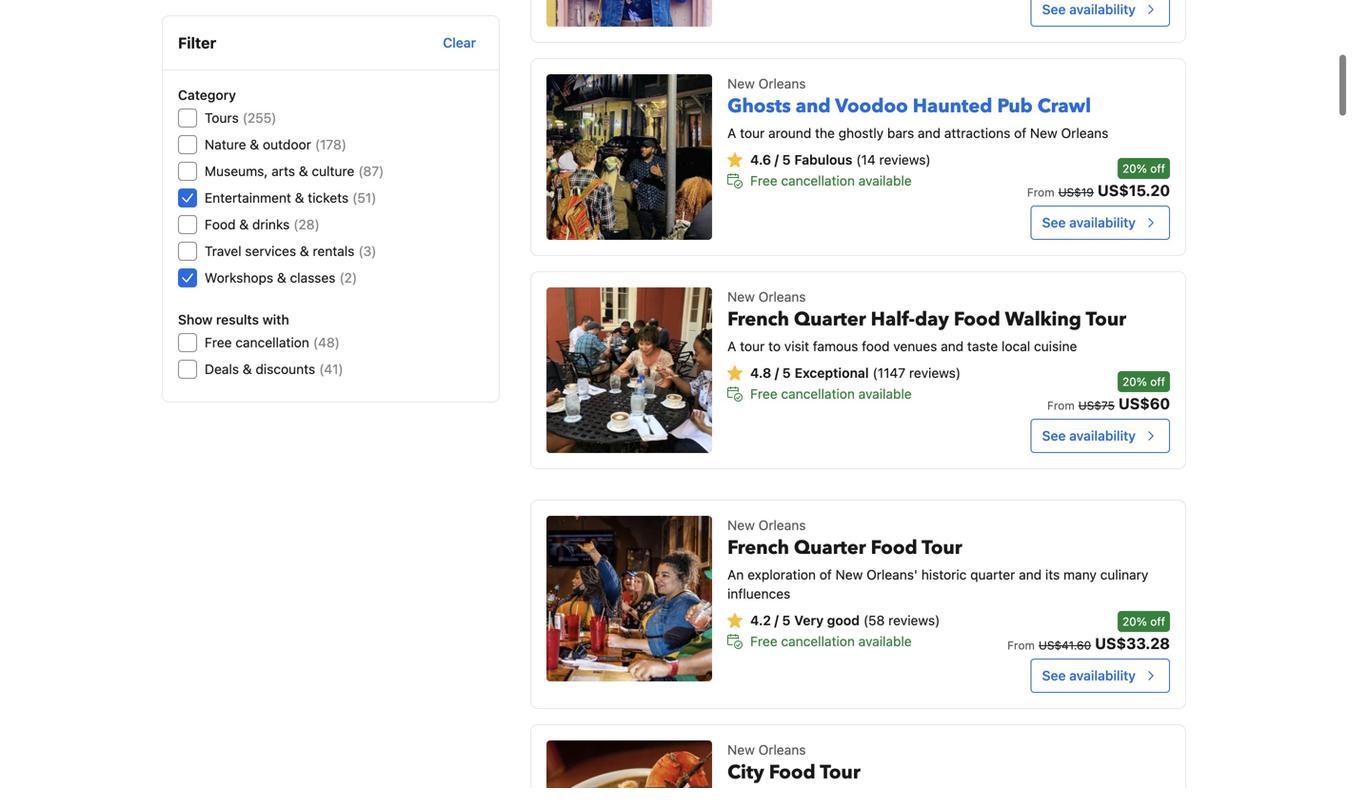 Task type: locate. For each thing, give the bounding box(es) containing it.
& down entertainment
[[239, 217, 249, 232]]

2 5 from the top
[[783, 365, 791, 381]]

2 vertical spatial /
[[775, 613, 779, 629]]

4 availability from the top
[[1070, 668, 1136, 684]]

available
[[859, 173, 912, 189], [859, 386, 912, 402], [859, 634, 912, 650]]

2 vertical spatial 5
[[783, 613, 791, 629]]

orleans up city
[[759, 743, 806, 758]]

1 horizontal spatial of
[[1015, 125, 1027, 141]]

cancellation down very
[[782, 634, 855, 650]]

new up 4.8
[[728, 289, 755, 305]]

french inside new orleans french quarter half-day food walking tour a tour to visit famous food venues and taste local cuisine
[[728, 307, 790, 333]]

cancellation down exceptional
[[782, 386, 855, 402]]

new up ghosts at top right
[[728, 76, 755, 91]]

cancellation
[[782, 173, 855, 189], [236, 335, 309, 351], [782, 386, 855, 402], [782, 634, 855, 650]]

orleans inside 'new orleans french quarter food tour an exploration of new orleans' historic quarter and its many culinary influences'
[[759, 518, 806, 533]]

2 vertical spatial tour
[[820, 760, 861, 786]]

20% off for ghosts and voodoo haunted pub crawl
[[1123, 162, 1166, 175]]

us$75
[[1079, 399, 1115, 412]]

and left its
[[1019, 567, 1042, 583]]

2 french from the top
[[728, 535, 790, 562]]

1 vertical spatial 20%
[[1123, 375, 1148, 389]]

from left 'us$19'
[[1028, 186, 1055, 199]]

1 off from the top
[[1151, 162, 1166, 175]]

4 see from the top
[[1043, 668, 1067, 684]]

1 vertical spatial from
[[1048, 399, 1075, 412]]

3 5 from the top
[[783, 613, 791, 629]]

free cancellation available for voodoo
[[751, 173, 912, 189]]

5 left very
[[783, 613, 791, 629]]

orleans for french quarter half-day food walking tour
[[759, 289, 806, 305]]

1 vertical spatial tour
[[922, 535, 963, 562]]

services
[[245, 243, 296, 259]]

from
[[1028, 186, 1055, 199], [1048, 399, 1075, 412], [1008, 639, 1035, 653]]

of down pub
[[1015, 125, 1027, 141]]

of inside 'new orleans french quarter food tour an exploration of new orleans' historic quarter and its many culinary influences'
[[820, 567, 832, 583]]

1 5 from the top
[[783, 152, 791, 168]]

new up city
[[728, 743, 755, 758]]

1 vertical spatial a
[[728, 339, 737, 354]]

20% for ghosts and voodoo haunted pub crawl
[[1123, 162, 1148, 175]]

1 vertical spatial tour
[[740, 339, 765, 354]]

free for french quarter food tour
[[751, 634, 778, 650]]

0 vertical spatial tour
[[740, 125, 765, 141]]

1 vertical spatial reviews)
[[910, 365, 961, 381]]

available down (1147
[[859, 386, 912, 402]]

5 right 4.8
[[783, 365, 791, 381]]

a inside new orleans french quarter half-day food walking tour a tour to visit famous food venues and taste local cuisine
[[728, 339, 737, 354]]

0 vertical spatial quarter
[[794, 307, 867, 333]]

cancellation for french quarter half-day food walking tour
[[782, 386, 855, 402]]

see availability for french quarter half-day food walking tour
[[1043, 428, 1136, 444]]

a left to
[[728, 339, 737, 354]]

3 available from the top
[[859, 634, 912, 650]]

french inside 'new orleans french quarter food tour an exploration of new orleans' historic quarter and its many culinary influences'
[[728, 535, 790, 562]]

/ right 4.6
[[775, 152, 779, 168]]

off for french quarter half-day food walking tour
[[1151, 375, 1166, 389]]

free cancellation available down good
[[751, 634, 912, 650]]

french up to
[[728, 307, 790, 333]]

see availability
[[1043, 1, 1136, 17], [1043, 215, 1136, 231], [1043, 428, 1136, 444], [1043, 668, 1136, 684]]

2 20% off from the top
[[1123, 375, 1166, 389]]

off
[[1151, 162, 1166, 175], [1151, 375, 1166, 389], [1151, 615, 1166, 629]]

available for food
[[859, 634, 912, 650]]

free down 4.8
[[751, 386, 778, 402]]

free down 4.2
[[751, 634, 778, 650]]

see availability link
[[531, 0, 1187, 43]]

from left us$41.60
[[1008, 639, 1035, 653]]

1 vertical spatial /
[[775, 365, 779, 381]]

1 french from the top
[[728, 307, 790, 333]]

3 see from the top
[[1043, 428, 1067, 444]]

4.8 / 5 exceptional (1147 reviews)
[[751, 365, 961, 381]]

2 vertical spatial from
[[1008, 639, 1035, 653]]

available down (14
[[859, 173, 912, 189]]

crawl
[[1038, 93, 1092, 120]]

around
[[769, 125, 812, 141]]

2 tour from the top
[[740, 339, 765, 354]]

see availability for ghosts and voodoo haunted pub crawl
[[1043, 215, 1136, 231]]

workshops & classes (2)
[[205, 270, 357, 286]]

0 vertical spatial french
[[728, 307, 790, 333]]

2 / from the top
[[775, 365, 779, 381]]

& down museums, arts & culture (87)
[[295, 190, 304, 206]]

food up taste
[[954, 307, 1001, 333]]

reviews) down bars
[[880, 152, 931, 168]]

its
[[1046, 567, 1061, 583]]

2 quarter from the top
[[794, 535, 867, 562]]

1 tour from the top
[[740, 125, 765, 141]]

from left us$75
[[1048, 399, 1075, 412]]

free cancellation available for food
[[751, 634, 912, 650]]

0 horizontal spatial tour
[[820, 760, 861, 786]]

from us$41.60 us$33.28
[[1008, 635, 1171, 653]]

0 vertical spatial 20%
[[1123, 162, 1148, 175]]

0 vertical spatial reviews)
[[880, 152, 931, 168]]

2 vertical spatial available
[[859, 634, 912, 650]]

cancellation for french quarter food tour
[[782, 634, 855, 650]]

0 vertical spatial /
[[775, 152, 779, 168]]

(178)
[[315, 137, 347, 152]]

4.6 / 5 fabulous (14 reviews)
[[751, 152, 931, 168]]

us$60
[[1119, 395, 1171, 413]]

free
[[751, 173, 778, 189], [205, 335, 232, 351], [751, 386, 778, 402], [751, 634, 778, 650]]

french for french quarter food tour
[[728, 535, 790, 562]]

2 20% from the top
[[1123, 375, 1148, 389]]

1 free cancellation available from the top
[[751, 173, 912, 189]]

french for french quarter half-day food walking tour
[[728, 307, 790, 333]]

tour
[[740, 125, 765, 141], [740, 339, 765, 354]]

french
[[728, 307, 790, 333], [728, 535, 790, 562]]

2 vertical spatial 20% off
[[1123, 615, 1166, 629]]

/
[[775, 152, 779, 168], [775, 365, 779, 381], [775, 613, 779, 629]]

quarter up famous
[[794, 307, 867, 333]]

free cancellation available down fabulous
[[751, 173, 912, 189]]

from for french quarter food tour
[[1008, 639, 1035, 653]]

see
[[1043, 1, 1067, 17], [1043, 215, 1067, 231], [1043, 428, 1067, 444], [1043, 668, 1067, 684]]

food up orleans'
[[871, 535, 918, 562]]

quarter up exploration
[[794, 535, 867, 562]]

0 horizontal spatial of
[[820, 567, 832, 583]]

free up deals
[[205, 335, 232, 351]]

food inside new orleans french quarter half-day food walking tour a tour to visit famous food venues and taste local cuisine
[[954, 307, 1001, 333]]

& right deals
[[243, 362, 252, 377]]

free cancellation available
[[751, 173, 912, 189], [751, 386, 912, 402], [751, 634, 912, 650]]

20% off for french quarter food tour
[[1123, 615, 1166, 629]]

cancellation for ghosts and voodoo haunted pub crawl
[[782, 173, 855, 189]]

20% for french quarter food tour
[[1123, 615, 1148, 629]]

see for french quarter food tour
[[1043, 668, 1067, 684]]

city
[[728, 760, 765, 786]]

orleans
[[759, 76, 806, 91], [1062, 125, 1109, 141], [759, 289, 806, 305], [759, 518, 806, 533], [759, 743, 806, 758]]

2 free cancellation available from the top
[[751, 386, 912, 402]]

food
[[205, 217, 236, 232], [954, 307, 1001, 333], [871, 535, 918, 562], [769, 760, 816, 786]]

1 vertical spatial 20% off
[[1123, 375, 1166, 389]]

new orleans french quarter food tour an exploration of new orleans' historic quarter and its many culinary influences
[[728, 518, 1149, 602]]

availability
[[1070, 1, 1136, 17], [1070, 215, 1136, 231], [1070, 428, 1136, 444], [1070, 668, 1136, 684]]

with
[[263, 312, 289, 328]]

from inside from us$75 us$60
[[1048, 399, 1075, 412]]

2 a from the top
[[728, 339, 737, 354]]

available down (58
[[859, 634, 912, 650]]

quarter inside 'new orleans french quarter food tour an exploration of new orleans' historic quarter and its many culinary influences'
[[794, 535, 867, 562]]

see for french quarter half-day food walking tour
[[1043, 428, 1067, 444]]

off up 'us$33.28'
[[1151, 615, 1166, 629]]

0 vertical spatial 5
[[783, 152, 791, 168]]

4.2 / 5 very good (58 reviews)
[[751, 613, 941, 629]]

3 20% from the top
[[1123, 615, 1148, 629]]

4 see availability from the top
[[1043, 668, 1136, 684]]

a down ghosts at top right
[[728, 125, 737, 141]]

quarter inside new orleans french quarter half-day food walking tour a tour to visit famous food venues and taste local cuisine
[[794, 307, 867, 333]]

2 off from the top
[[1151, 375, 1166, 389]]

tour left to
[[740, 339, 765, 354]]

1 vertical spatial available
[[859, 386, 912, 402]]

new for tour
[[728, 743, 755, 758]]

tour right walking
[[1086, 307, 1127, 333]]

us$19
[[1059, 186, 1095, 199]]

tours (255)
[[205, 110, 277, 126]]

/ right 4.2
[[775, 613, 779, 629]]

0 vertical spatial off
[[1151, 162, 1166, 175]]

1 vertical spatial quarter
[[794, 535, 867, 562]]

off up us$60
[[1151, 375, 1166, 389]]

& down travel services & rentals (3) on the left top of page
[[277, 270, 287, 286]]

/ for ghosts and voodoo haunted pub crawl
[[775, 152, 779, 168]]

food right city
[[769, 760, 816, 786]]

tour
[[1086, 307, 1127, 333], [922, 535, 963, 562], [820, 760, 861, 786]]

(28)
[[294, 217, 320, 232]]

new up an
[[728, 518, 755, 533]]

new for half-
[[728, 289, 755, 305]]

3 see availability from the top
[[1043, 428, 1136, 444]]

2 see from the top
[[1043, 215, 1067, 231]]

new
[[728, 76, 755, 91], [1031, 125, 1058, 141], [728, 289, 755, 305], [728, 518, 755, 533], [836, 567, 863, 583], [728, 743, 755, 758]]

off up 'us$15.20'
[[1151, 162, 1166, 175]]

1 vertical spatial free cancellation available
[[751, 386, 912, 402]]

orleans inside new orleans french quarter half-day food walking tour a tour to visit famous food venues and taste local cuisine
[[759, 289, 806, 305]]

orleans up ghosts at top right
[[759, 76, 806, 91]]

0 vertical spatial available
[[859, 173, 912, 189]]

1 20% off from the top
[[1123, 162, 1166, 175]]

1 vertical spatial off
[[1151, 375, 1166, 389]]

clear button
[[436, 26, 484, 60]]

20% up 'us$15.20'
[[1123, 162, 1148, 175]]

1 horizontal spatial tour
[[922, 535, 963, 562]]

available for half-
[[859, 386, 912, 402]]

tour inside "new orleans ghosts and voodoo haunted pub crawl a tour around the ghostly bars and attractions of new orleans"
[[740, 125, 765, 141]]

0 vertical spatial tour
[[1086, 307, 1127, 333]]

0 vertical spatial free cancellation available
[[751, 173, 912, 189]]

entertainment & tickets (51)
[[205, 190, 377, 206]]

arts
[[272, 163, 295, 179]]

1 available from the top
[[859, 173, 912, 189]]

cancellation down with
[[236, 335, 309, 351]]

/ for french quarter food tour
[[775, 613, 779, 629]]

and left taste
[[941, 339, 964, 354]]

tour inside new orleans french quarter half-day food walking tour a tour to visit famous food venues and taste local cuisine
[[740, 339, 765, 354]]

museums,
[[205, 163, 268, 179]]

1 quarter from the top
[[794, 307, 867, 333]]

free down 4.6
[[751, 173, 778, 189]]

new for voodoo
[[728, 76, 755, 91]]

2 horizontal spatial tour
[[1086, 307, 1127, 333]]

tour down ghosts at top right
[[740, 125, 765, 141]]

0 vertical spatial of
[[1015, 125, 1027, 141]]

from inside from us$41.60 us$33.28
[[1008, 639, 1035, 653]]

local
[[1002, 339, 1031, 354]]

20% off up 'us$33.28'
[[1123, 615, 1166, 629]]

1 vertical spatial 5
[[783, 365, 791, 381]]

deals & discounts (41)
[[205, 362, 344, 377]]

food inside 'new orleans french quarter food tour an exploration of new orleans' historic quarter and its many culinary influences'
[[871, 535, 918, 562]]

tour inside new orleans city food tour
[[820, 760, 861, 786]]

20% off up 'us$15.20'
[[1123, 162, 1166, 175]]

1 availability from the top
[[1070, 1, 1136, 17]]

free for french quarter half-day food walking tour
[[751, 386, 778, 402]]

2 availability from the top
[[1070, 215, 1136, 231]]

3 / from the top
[[775, 613, 779, 629]]

tour right city
[[820, 760, 861, 786]]

3 availability from the top
[[1070, 428, 1136, 444]]

and
[[796, 93, 831, 120], [918, 125, 941, 141], [941, 339, 964, 354], [1019, 567, 1042, 583]]

reviews) down venues at the top right
[[910, 365, 961, 381]]

2 available from the top
[[859, 386, 912, 402]]

2 see availability from the top
[[1043, 215, 1136, 231]]

/ right 4.8
[[775, 365, 779, 381]]

0 vertical spatial a
[[728, 125, 737, 141]]

tickets
[[308, 190, 349, 206]]

new for food
[[728, 518, 755, 533]]

0 vertical spatial 20% off
[[1123, 162, 1166, 175]]

20% off up us$60
[[1123, 375, 1166, 389]]

3 off from the top
[[1151, 615, 1166, 629]]

free cancellation (48)
[[205, 335, 340, 351]]

drinks
[[252, 217, 290, 232]]

0 vertical spatial from
[[1028, 186, 1055, 199]]

orleans inside new orleans city food tour
[[759, 743, 806, 758]]

5 for ghosts and voodoo haunted pub crawl
[[783, 152, 791, 168]]

20% up us$60
[[1123, 375, 1148, 389]]

tour up historic
[[922, 535, 963, 562]]

french up an
[[728, 535, 790, 562]]

1 / from the top
[[775, 152, 779, 168]]

1 vertical spatial french
[[728, 535, 790, 562]]

20% for french quarter half-day food walking tour
[[1123, 375, 1148, 389]]

ghostly
[[839, 125, 884, 141]]

of right exploration
[[820, 567, 832, 583]]

cancellation down fabulous
[[782, 173, 855, 189]]

3 free cancellation available from the top
[[751, 634, 912, 650]]

of
[[1015, 125, 1027, 141], [820, 567, 832, 583]]

& for classes
[[277, 270, 287, 286]]

orleans up exploration
[[759, 518, 806, 533]]

new inside new orleans french quarter half-day food walking tour a tour to visit famous food venues and taste local cuisine
[[728, 289, 755, 305]]

off for ghosts and voodoo haunted pub crawl
[[1151, 162, 1166, 175]]

attractions
[[945, 125, 1011, 141]]

5 right 4.6
[[783, 152, 791, 168]]

free for ghosts and voodoo haunted pub crawl
[[751, 173, 778, 189]]

2 vertical spatial 20%
[[1123, 615, 1148, 629]]

orleans for french quarter food tour
[[759, 518, 806, 533]]

travel
[[205, 243, 242, 259]]

1 a from the top
[[728, 125, 737, 141]]

2 vertical spatial free cancellation available
[[751, 634, 912, 650]]

20% off
[[1123, 162, 1166, 175], [1123, 375, 1166, 389], [1123, 615, 1166, 629]]

availability for french quarter half-day food walking tour
[[1070, 428, 1136, 444]]

2 vertical spatial off
[[1151, 615, 1166, 629]]

1 vertical spatial of
[[820, 567, 832, 583]]

free cancellation available down exceptional
[[751, 386, 912, 402]]

classes
[[290, 270, 336, 286]]

1 20% from the top
[[1123, 162, 1148, 175]]

(58
[[864, 613, 885, 629]]

orleans up to
[[759, 289, 806, 305]]

5
[[783, 152, 791, 168], [783, 365, 791, 381], [783, 613, 791, 629]]

available for voodoo
[[859, 173, 912, 189]]

from inside from us$19 us$15.20
[[1028, 186, 1055, 199]]

very
[[795, 613, 824, 629]]

a
[[728, 125, 737, 141], [728, 339, 737, 354]]

&
[[250, 137, 259, 152], [299, 163, 308, 179], [295, 190, 304, 206], [239, 217, 249, 232], [300, 243, 309, 259], [277, 270, 287, 286], [243, 362, 252, 377]]

ghosts and voodoo haunted pub crawl image
[[547, 74, 713, 240]]

20% up 'us$33.28'
[[1123, 615, 1148, 629]]

new inside new orleans city food tour
[[728, 743, 755, 758]]

museums, arts & culture (87)
[[205, 163, 384, 179]]

reviews) right (58
[[889, 613, 941, 629]]

3 20% off from the top
[[1123, 615, 1166, 629]]

& down '(255)'
[[250, 137, 259, 152]]



Task type: describe. For each thing, give the bounding box(es) containing it.
exploration
[[748, 567, 816, 583]]

reviews) for day
[[910, 365, 961, 381]]

nature
[[205, 137, 246, 152]]

5 for french quarter food tour
[[783, 613, 791, 629]]

the
[[815, 125, 835, 141]]

see for ghosts and voodoo haunted pub crawl
[[1043, 215, 1067, 231]]

(14
[[857, 152, 876, 168]]

clear
[[443, 35, 476, 50]]

from us$75 us$60
[[1048, 395, 1171, 413]]

a inside "new orleans ghosts and voodoo haunted pub crawl a tour around the ghostly bars and attractions of new orleans"
[[728, 125, 737, 141]]

(41)
[[319, 362, 344, 377]]

& for outdoor
[[250, 137, 259, 152]]

half-
[[871, 307, 916, 333]]

pub
[[998, 93, 1033, 120]]

food & drinks (28)
[[205, 217, 320, 232]]

us$15.20
[[1098, 181, 1171, 200]]

outdoor
[[263, 137, 311, 152]]

french quarter food tour image
[[547, 516, 713, 682]]

workshops
[[205, 270, 274, 286]]

off for french quarter food tour
[[1151, 615, 1166, 629]]

french quarter half-day food walking tour image
[[547, 288, 713, 453]]

quarter
[[971, 567, 1016, 583]]

tours
[[205, 110, 239, 126]]

4.8
[[751, 365, 772, 381]]

free cancellation available for half-
[[751, 386, 912, 402]]

food up travel
[[205, 217, 236, 232]]

(51)
[[353, 190, 377, 206]]

(48)
[[313, 335, 340, 351]]

4.6
[[751, 152, 772, 168]]

new orleans french quarter half-day food walking tour a tour to visit famous food venues and taste local cuisine
[[728, 289, 1127, 354]]

show
[[178, 312, 213, 328]]

venues
[[894, 339, 938, 354]]

and inside new orleans french quarter half-day food walking tour a tour to visit famous food venues and taste local cuisine
[[941, 339, 964, 354]]

bars
[[888, 125, 915, 141]]

of inside "new orleans ghosts and voodoo haunted pub crawl a tour around the ghostly bars and attractions of new orleans"
[[1015, 125, 1027, 141]]

us$33.28
[[1096, 635, 1171, 653]]

& for discounts
[[243, 362, 252, 377]]

travel services & rentals (3)
[[205, 243, 377, 259]]

culinary
[[1101, 567, 1149, 583]]

famous
[[813, 339, 859, 354]]

results
[[216, 312, 259, 328]]

exceptional
[[795, 365, 869, 381]]

food inside new orleans city food tour
[[769, 760, 816, 786]]

orleans for ghosts and voodoo haunted pub crawl
[[759, 76, 806, 91]]

us$41.60
[[1039, 639, 1092, 653]]

historic
[[922, 567, 967, 583]]

(3)
[[359, 243, 377, 259]]

and right bars
[[918, 125, 941, 141]]

orleans down crawl
[[1062, 125, 1109, 141]]

discounts
[[256, 362, 315, 377]]

& right the "arts"
[[299, 163, 308, 179]]

deals
[[205, 362, 239, 377]]

city food tour image
[[547, 741, 713, 789]]

reviews) for haunted
[[880, 152, 931, 168]]

4.2
[[751, 613, 772, 629]]

quarter for half-
[[794, 307, 867, 333]]

1 see from the top
[[1043, 1, 1067, 17]]

visit
[[785, 339, 810, 354]]

from us$19 us$15.20
[[1028, 181, 1171, 200]]

and inside 'new orleans french quarter food tour an exploration of new orleans' historic quarter and its many culinary influences'
[[1019, 567, 1042, 583]]

haunted
[[913, 93, 993, 120]]

tour inside 'new orleans french quarter food tour an exploration of new orleans' historic quarter and its many culinary influences'
[[922, 535, 963, 562]]

walking
[[1006, 307, 1082, 333]]

& for drinks
[[239, 217, 249, 232]]

an
[[728, 567, 744, 583]]

tour inside new orleans french quarter half-day food walking tour a tour to visit famous food venues and taste local cuisine
[[1086, 307, 1127, 333]]

(87)
[[358, 163, 384, 179]]

culture
[[312, 163, 355, 179]]

entertainment
[[205, 190, 291, 206]]

filter
[[178, 34, 216, 52]]

to
[[769, 339, 781, 354]]

nature & outdoor (178)
[[205, 137, 347, 152]]

20% off for french quarter half-day food walking tour
[[1123, 375, 1166, 389]]

day
[[916, 307, 950, 333]]

from for french quarter half-day food walking tour
[[1048, 399, 1075, 412]]

quarter for food
[[794, 535, 867, 562]]

many
[[1064, 567, 1097, 583]]

availability for ghosts and voodoo haunted pub crawl
[[1070, 215, 1136, 231]]

good
[[828, 613, 860, 629]]

(1147
[[873, 365, 906, 381]]

availability for french quarter food tour
[[1070, 668, 1136, 684]]

(2)
[[340, 270, 357, 286]]

& down (28)
[[300, 243, 309, 259]]

show results with
[[178, 312, 289, 328]]

from for ghosts and voodoo haunted pub crawl
[[1028, 186, 1055, 199]]

french quarter private photo shoot image
[[547, 0, 713, 27]]

ghosts
[[728, 93, 791, 120]]

& for tickets
[[295, 190, 304, 206]]

orleans'
[[867, 567, 918, 583]]

food
[[862, 339, 890, 354]]

new orleans city food tour
[[728, 743, 861, 786]]

2 vertical spatial reviews)
[[889, 613, 941, 629]]

5 for french quarter half-day food walking tour
[[783, 365, 791, 381]]

rentals
[[313, 243, 355, 259]]

cuisine
[[1035, 339, 1078, 354]]

see availability for french quarter food tour
[[1043, 668, 1136, 684]]

taste
[[968, 339, 999, 354]]

new down crawl
[[1031, 125, 1058, 141]]

new left orleans'
[[836, 567, 863, 583]]

fabulous
[[795, 152, 853, 168]]

new orleans ghosts and voodoo haunted pub crawl a tour around the ghostly bars and attractions of new orleans
[[728, 76, 1109, 141]]

1 see availability from the top
[[1043, 1, 1136, 17]]

(255)
[[243, 110, 277, 126]]

voodoo
[[836, 93, 909, 120]]

/ for french quarter half-day food walking tour
[[775, 365, 779, 381]]

category
[[178, 87, 236, 103]]

and up the at the top right of the page
[[796, 93, 831, 120]]

influences
[[728, 586, 791, 602]]



Task type: vqa. For each thing, say whether or not it's contained in the screenshot.
Duration: associated with US$25.60
no



